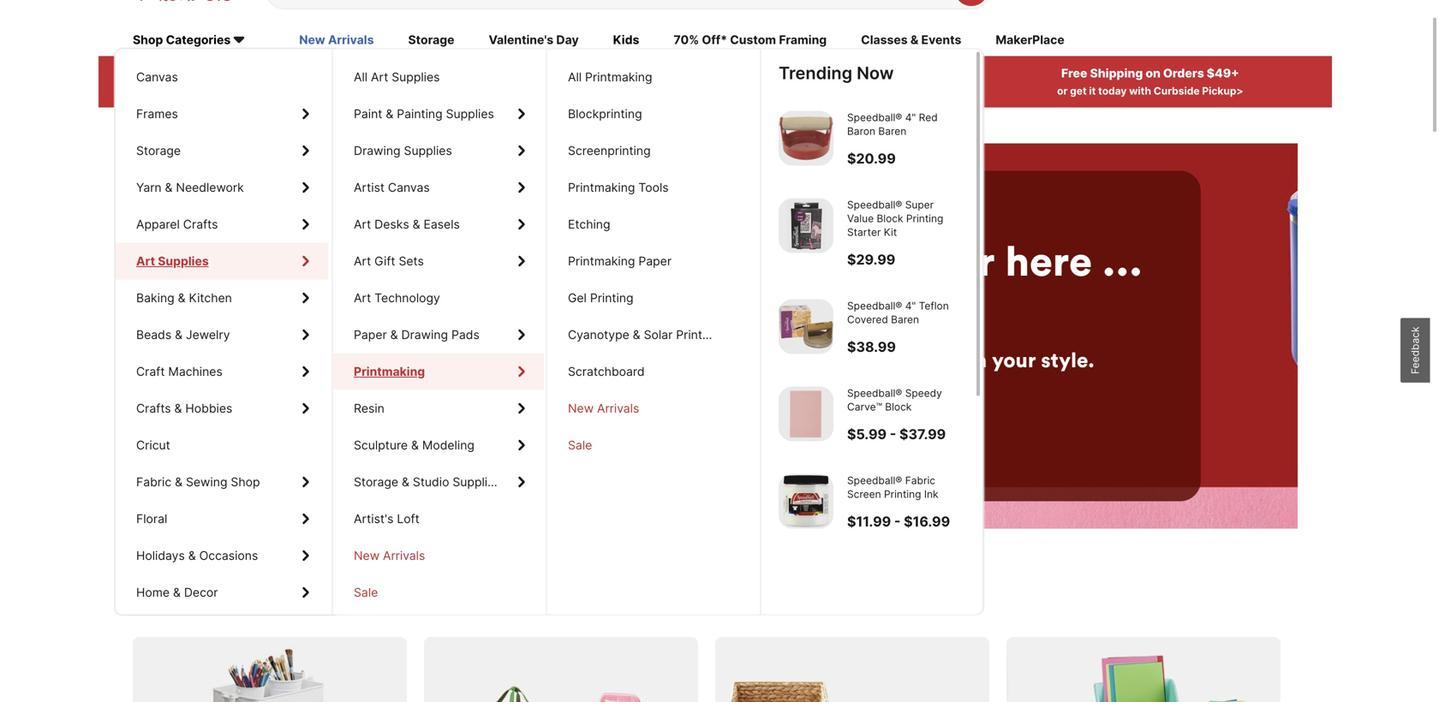 Task type: locate. For each thing, give the bounding box(es) containing it.
0 vertical spatial new
[[299, 33, 325, 47]]

0 vertical spatial arrivals
[[328, 33, 374, 47]]

artist canvas link
[[333, 169, 544, 206]]

floral link for classes & events
[[116, 501, 328, 538]]

speedball® inside speedball® fabric screen printing ink
[[847, 475, 903, 487]]

holidays
[[136, 549, 185, 563], [136, 549, 185, 563], [136, 549, 185, 563], [136, 549, 185, 563], [136, 549, 185, 563], [136, 549, 185, 563], [136, 549, 185, 563], [136, 549, 185, 563]]

get
[[596, 235, 667, 287]]

1 horizontal spatial all
[[354, 70, 368, 84]]

storage & studio supplies
[[354, 475, 501, 490]]

artist
[[354, 180, 385, 195]]

speedball® up covered
[[847, 300, 903, 312]]

sale down artist's
[[354, 586, 378, 600]]

baking for new arrivals
[[136, 291, 175, 305]]

item undefined image left screen
[[779, 474, 834, 529]]

sale link down artist's loft link
[[333, 575, 544, 611]]

drawing up artist
[[354, 144, 401, 158]]

machines for shop categories
[[168, 365, 223, 379]]

0 horizontal spatial with
[[191, 85, 213, 97]]

floral for 70% off* custom framing
[[136, 512, 167, 527]]

4 speedball® from the top
[[847, 387, 903, 400]]

holidays for valentine's day
[[136, 549, 185, 563]]

printing right solar
[[676, 328, 720, 342]]

1 horizontal spatial sale link
[[548, 427, 758, 464]]

frames
[[136, 107, 178, 121], [136, 107, 178, 121], [136, 107, 178, 121], [136, 107, 178, 121], [136, 107, 178, 121], [136, 107, 178, 121], [136, 107, 178, 121], [136, 107, 178, 121]]

item undefined image left value
[[779, 198, 834, 253]]

cricut link for storage
[[116, 427, 328, 464]]

2 vertical spatial new
[[354, 549, 380, 563]]

0 horizontal spatial arrivals
[[328, 33, 374, 47]]

4" left red
[[905, 111, 916, 124]]

speedball® up screen
[[847, 475, 903, 487]]

printmaking down screenprinting
[[568, 180, 635, 195]]

cricut link for classes & events
[[116, 427, 328, 464]]

baking & kitchen for classes & events
[[136, 291, 232, 305]]

drawing inside drawing supplies link
[[354, 144, 401, 158]]

1 vertical spatial arrivals
[[597, 401, 639, 416]]

frames for 70% off* custom framing
[[136, 107, 178, 121]]

fabric & sewing shop link for valentine's day
[[116, 464, 328, 501]]

home & decor
[[136, 586, 218, 600], [136, 586, 218, 600], [136, 586, 218, 600], [136, 586, 218, 600], [136, 586, 218, 600], [136, 586, 218, 600], [136, 586, 218, 600], [136, 586, 218, 600]]

yarn & needlework for valentine's day
[[136, 180, 244, 195]]

home & decor for 70% off* custom framing
[[136, 586, 218, 600]]

beads for shop categories
[[136, 328, 172, 342]]

new arrivals
[[299, 33, 374, 47], [568, 401, 639, 416], [354, 549, 425, 563]]

tumbler for here
[[775, 235, 930, 287]]

new arrivals link down customize
[[548, 390, 758, 427]]

tumbler inside get your tumbler here ... for under $20!
[[775, 235, 930, 287]]

on
[[1146, 66, 1161, 81], [187, 589, 212, 614]]

apparel crafts for shop categories
[[136, 217, 218, 232]]

2 horizontal spatial all
[[568, 70, 582, 84]]

1 speedball® from the top
[[847, 111, 903, 124]]

& inside sculpture & modeling link
[[411, 438, 419, 453]]

20%
[[187, 66, 214, 81]]

0 horizontal spatial drawing
[[354, 144, 401, 158]]

shop for 70% off* custom framing
[[231, 475, 260, 490]]

holidays & occasions for classes & events
[[136, 549, 258, 563]]

apply>
[[362, 85, 397, 97]]

crafts & hobbies for classes & events
[[136, 401, 232, 416]]

new for middle new arrivals link
[[568, 401, 594, 416]]

$16.99
[[904, 514, 950, 530]]

0 vertical spatial drawing
[[354, 144, 401, 158]]

craft machines for valentine's day
[[136, 365, 223, 379]]

screen
[[847, 488, 881, 501]]

home
[[136, 586, 170, 600], [136, 586, 170, 600], [136, 586, 170, 600], [136, 586, 170, 600], [136, 586, 170, 600], [136, 586, 170, 600], [136, 586, 170, 600], [136, 586, 170, 600]]

new down scratchboard
[[568, 401, 594, 416]]

0 vertical spatial block
[[877, 212, 904, 225]]

2 with from the left
[[1130, 85, 1152, 97]]

fabric for shop categories
[[136, 475, 172, 490]]

off*
[[702, 33, 728, 47]]

beads for kids
[[136, 328, 172, 342]]

under
[[661, 283, 776, 335]]

1 horizontal spatial for
[[596, 283, 651, 335]]

1 vertical spatial new arrivals
[[568, 401, 639, 416]]

2 4" from the top
[[905, 300, 916, 312]]

arrivals down loft in the left bottom of the page
[[383, 549, 425, 563]]

crafts & hobbies for storage
[[136, 401, 232, 416]]

3 item undefined image from the top
[[779, 299, 834, 354]]

frames link for shop categories
[[116, 96, 328, 132]]

storage for storage
[[136, 144, 181, 158]]

on right save
[[187, 589, 212, 614]]

blockprinting link
[[548, 96, 758, 132]]

arrivals for top new arrivals link
[[328, 33, 374, 47]]

4" inside speedball® 4" red baron baren
[[905, 111, 916, 124]]

2 horizontal spatial arrivals
[[597, 401, 639, 416]]

0 vertical spatial on
[[1146, 66, 1161, 81]]

covered
[[847, 314, 888, 326]]

speedball®
[[847, 111, 903, 124], [847, 199, 903, 211], [847, 300, 903, 312], [847, 387, 903, 400], [847, 475, 903, 487]]

crafts & hobbies for shop categories
[[136, 401, 232, 416]]

art for new arrivals's art supplies link
[[136, 254, 154, 269]]

tumbler
[[775, 235, 930, 287], [753, 347, 830, 373]]

storage link for classes & events
[[116, 132, 328, 169]]

item undefined image down details
[[779, 111, 834, 166]]

& inside art desks & easels link
[[413, 217, 420, 232]]

1 vertical spatial new
[[568, 401, 594, 416]]

paint
[[354, 107, 383, 121]]

art for art technology link
[[354, 291, 371, 305]]

art supplies link for new arrivals
[[116, 243, 328, 280]]

earn
[[671, 66, 698, 81]]

beads & jewelry link for storage
[[116, 317, 328, 353]]

space.
[[480, 589, 547, 614]]

home for storage
[[136, 586, 170, 600]]

craft for kids
[[136, 365, 165, 379]]

speedball® up baron on the right
[[847, 111, 903, 124]]

kids
[[613, 33, 640, 47]]

apparel crafts link for kids
[[116, 206, 328, 243]]

0 vertical spatial for
[[596, 283, 651, 335]]

4"
[[905, 111, 916, 124], [905, 300, 916, 312]]

floral link for 70% off* custom framing
[[116, 501, 328, 538]]

yarn for kids
[[136, 180, 162, 195]]

cyanotype
[[568, 328, 630, 342]]

printing
[[906, 212, 944, 225], [590, 291, 634, 305], [676, 328, 720, 342], [884, 488, 922, 501]]

1 horizontal spatial on
[[1146, 66, 1161, 81]]

0 horizontal spatial for
[[385, 589, 414, 614]]

block inside speedball® speedy carve™ block
[[885, 401, 912, 413]]

artist canvas
[[354, 180, 430, 195]]

1 horizontal spatial drawing
[[401, 328, 448, 342]]

yarn
[[136, 180, 162, 195], [136, 180, 162, 195], [136, 180, 162, 195], [136, 180, 162, 195], [136, 180, 162, 195], [136, 180, 162, 195], [136, 180, 162, 195], [136, 180, 162, 195]]

regular
[[256, 66, 302, 81]]

holidays for 70% off* custom framing
[[136, 549, 185, 563]]

new down artist's
[[354, 549, 380, 563]]

with right today
[[1130, 85, 1152, 97]]

1 vertical spatial drawing
[[401, 328, 448, 342]]

printmaking up gel printing
[[568, 254, 635, 269]]

printmaking tools
[[568, 180, 669, 195]]

1 vertical spatial block
[[885, 401, 912, 413]]

baking & kitchen for shop categories
[[136, 291, 232, 305]]

2 speedball® from the top
[[847, 199, 903, 211]]

baking
[[136, 291, 175, 305], [136, 291, 175, 305], [136, 291, 175, 305], [136, 291, 175, 305], [136, 291, 175, 305], [136, 291, 175, 305], [136, 291, 175, 305], [136, 291, 175, 305]]

0 vertical spatial new arrivals link
[[299, 31, 374, 50]]

jewelry for 70% off* custom framing
[[186, 328, 230, 342]]

- right $11.99
[[894, 514, 901, 530]]

tumbler left to
[[753, 347, 830, 373]]

1 with from the left
[[191, 85, 213, 97]]

all right off
[[238, 66, 254, 81]]

value
[[847, 212, 874, 225]]

speedball® inside speedball® 4" red baron baren
[[847, 111, 903, 124]]

block up $5.99 - $37.99
[[885, 401, 912, 413]]

baren inside speedball® 4" red baron baren
[[879, 125, 907, 138]]

machines for storage
[[168, 365, 223, 379]]

1 vertical spatial -
[[894, 514, 901, 530]]

0 horizontal spatial sale
[[354, 586, 378, 600]]

baren right baron on the right
[[879, 125, 907, 138]]

printing down 'super'
[[906, 212, 944, 225]]

all up when
[[568, 70, 582, 84]]

beads for storage
[[136, 328, 172, 342]]

4" inside speedball® 4" teflon covered baren
[[905, 300, 916, 312]]

fabric
[[905, 475, 936, 487], [136, 475, 172, 490], [136, 475, 172, 490], [136, 475, 172, 490], [136, 475, 172, 490], [136, 475, 172, 490], [136, 475, 172, 490], [136, 475, 172, 490], [136, 475, 172, 490]]

occasions for kids
[[199, 549, 258, 563]]

off
[[216, 66, 235, 81]]

new arrivals down scratchboard
[[568, 401, 639, 416]]

block inside speedball® super value block printing starter kit
[[877, 212, 904, 225]]

- right '$5.99'
[[890, 426, 897, 443]]

0 vertical spatial tumbler
[[775, 235, 930, 287]]

screenprinting link
[[548, 132, 758, 169]]

item undefined image
[[779, 111, 834, 166], [779, 198, 834, 253], [779, 299, 834, 354], [779, 387, 834, 442], [779, 474, 834, 529]]

fabric inside speedball® fabric screen printing ink
[[905, 475, 936, 487]]

on inside free shipping on orders $49+ or get it today with curbside pickup>
[[1146, 66, 1161, 81]]

home & decor link
[[116, 575, 328, 611], [116, 575, 328, 611], [116, 575, 328, 611], [116, 575, 328, 611], [116, 575, 328, 611], [116, 575, 328, 611], [116, 575, 328, 611], [116, 575, 328, 611]]

new arrivals link up every
[[333, 538, 544, 575]]

tumbler down value
[[775, 235, 930, 287]]

0 horizontal spatial new
[[299, 33, 325, 47]]

artist's loft
[[354, 512, 420, 527]]

fabric & sewing shop for kids
[[136, 475, 260, 490]]

1 item undefined image from the top
[[779, 111, 834, 166]]

baren inside speedball® 4" teflon covered baren
[[891, 314, 919, 326]]

technology
[[375, 291, 440, 305]]

storage
[[408, 33, 455, 47], [136, 144, 181, 158], [136, 144, 181, 158], [136, 144, 181, 158], [136, 144, 181, 158], [136, 144, 181, 158], [136, 144, 181, 158], [136, 144, 181, 158], [136, 144, 181, 158], [354, 475, 399, 490]]

to
[[835, 347, 855, 373]]

0 vertical spatial paper
[[639, 254, 672, 269]]

blue, pink, and purple tumblers on red background image
[[561, 144, 1440, 529]]

holidays & occasions link
[[116, 538, 328, 575], [116, 538, 328, 575], [116, 538, 328, 575], [116, 538, 328, 575], [116, 538, 328, 575], [116, 538, 328, 575], [116, 538, 328, 575], [116, 538, 328, 575]]

printing up $11.99 - $16.99 at the bottom right of page
[[884, 488, 922, 501]]

1 4" from the top
[[905, 111, 916, 124]]

holidays & occasions for storage
[[136, 549, 258, 563]]

item undefined image for $29.99
[[779, 198, 834, 253]]

all
[[238, 66, 254, 81], [354, 70, 368, 84], [568, 70, 582, 84]]

& inside paint & painting supplies link
[[386, 107, 394, 121]]

1 vertical spatial tumbler
[[753, 347, 830, 373]]

beads & jewelry link for 70% off* custom framing
[[116, 317, 328, 353]]

printing right gel
[[590, 291, 634, 305]]

item undefined image for $5.99 - $37.99
[[779, 387, 834, 442]]

speedball® for $5.99 - $37.99
[[847, 387, 903, 400]]

with down 20% on the left of the page
[[191, 85, 213, 97]]

beads for classes & events
[[136, 328, 172, 342]]

fabric & sewing shop link for kids
[[116, 464, 328, 501]]

0 vertical spatial baren
[[879, 125, 907, 138]]

3 speedball® from the top
[[847, 300, 903, 312]]

holidays & occasions for kids
[[136, 549, 258, 563]]

item undefined image down customize your tumbler to match your style.
[[779, 387, 834, 442]]

earn 9% in rewards when you use your michaels™ credit card.³ details & apply>
[[578, 66, 880, 97]]

0 vertical spatial -
[[890, 426, 897, 443]]

holidays for classes & events
[[136, 549, 185, 563]]

printing inside speedball® fabric screen printing ink
[[884, 488, 922, 501]]

frames link for kids
[[116, 96, 328, 132]]

cricut
[[136, 438, 170, 453], [136, 438, 170, 453], [136, 438, 170, 453], [136, 438, 170, 453], [136, 438, 170, 453], [136, 438, 170, 453], [136, 438, 170, 453], [136, 438, 170, 453]]

get
[[1070, 85, 1087, 97]]

craft machines link
[[116, 353, 328, 390], [116, 353, 328, 390], [116, 353, 328, 390], [116, 353, 328, 390], [116, 353, 328, 390], [116, 353, 328, 390], [116, 353, 328, 390], [116, 353, 328, 390]]

framing
[[779, 33, 827, 47]]

baking for classes & events
[[136, 291, 175, 305]]

frames link for classes & events
[[116, 96, 328, 132]]

0 horizontal spatial paper
[[354, 328, 387, 342]]

occasions for 70% off* custom framing
[[199, 549, 258, 563]]

paper up gel printing link
[[639, 254, 672, 269]]

machines for kids
[[168, 365, 223, 379]]

fabric & sewing shop link for shop categories
[[116, 464, 328, 501]]

paper down art technology
[[354, 328, 387, 342]]

gel printing link
[[548, 280, 758, 317]]

5 item undefined image from the top
[[779, 474, 834, 529]]

1 horizontal spatial sale
[[568, 438, 592, 453]]

kitchen for classes & events
[[189, 291, 232, 305]]

block up kit
[[877, 212, 904, 225]]

1 vertical spatial sale link
[[333, 575, 544, 611]]

canvas for new arrivals
[[136, 70, 178, 84]]

1 horizontal spatial arrivals
[[383, 549, 425, 563]]

apparel for valentine's day
[[136, 217, 180, 232]]

1 vertical spatial sale
[[354, 586, 378, 600]]

art desks & easels
[[354, 217, 460, 232]]

baren down teflon
[[891, 314, 919, 326]]

shop
[[133, 33, 163, 47], [616, 408, 645, 423], [231, 475, 260, 490], [231, 475, 260, 490], [231, 475, 260, 490], [231, 475, 260, 490], [231, 475, 260, 490], [231, 475, 260, 490], [231, 475, 260, 490], [231, 475, 260, 490]]

holidays for new arrivals
[[136, 549, 185, 563]]

& inside paper & drawing pads link
[[390, 328, 398, 342]]

kitchen for shop categories
[[189, 291, 232, 305]]

kitchen for new arrivals
[[189, 291, 232, 305]]

2 vertical spatial arrivals
[[383, 549, 425, 563]]

speedball® up carve™
[[847, 387, 903, 400]]

yarn & needlework for classes & events
[[136, 180, 244, 195]]

new arrivals link up price
[[299, 31, 374, 50]]

carve™
[[847, 401, 882, 413]]

jewelry for classes & events
[[186, 328, 230, 342]]

hobbies for storage
[[185, 401, 232, 416]]

storage for new arrivals
[[136, 144, 181, 158]]

1 vertical spatial 4"
[[905, 300, 916, 312]]

for inside get your tumbler here ... for under $20!
[[596, 283, 651, 335]]

canvas
[[136, 70, 178, 84], [136, 70, 178, 84], [136, 70, 178, 84], [136, 70, 178, 84], [136, 70, 178, 84], [136, 70, 178, 84], [136, 70, 178, 84], [136, 70, 178, 84], [388, 180, 430, 195]]

speedball® inside speedball® super value block printing starter kit
[[847, 199, 903, 211]]

today
[[1099, 85, 1127, 97]]

occasions
[[199, 549, 258, 563], [199, 549, 258, 563], [199, 549, 258, 563], [199, 549, 258, 563], [199, 549, 258, 563], [199, 549, 258, 563], [199, 549, 258, 563], [199, 549, 258, 563]]

sewing for valentine's day
[[186, 475, 227, 490]]

2 horizontal spatial new
[[568, 401, 594, 416]]

all up the apply>
[[354, 70, 368, 84]]

crafts & hobbies
[[136, 401, 232, 416], [136, 401, 232, 416], [136, 401, 232, 416], [136, 401, 232, 416], [136, 401, 232, 416], [136, 401, 232, 416], [136, 401, 232, 416], [136, 401, 232, 416]]

classes
[[861, 33, 908, 47]]

baking & kitchen
[[136, 291, 232, 305], [136, 291, 232, 305], [136, 291, 232, 305], [136, 291, 232, 305], [136, 291, 232, 305], [136, 291, 232, 305], [136, 291, 232, 305], [136, 291, 232, 305]]

machines
[[168, 365, 223, 379], [168, 365, 223, 379], [168, 365, 223, 379], [168, 365, 223, 379], [168, 365, 223, 379], [168, 365, 223, 379], [168, 365, 223, 379], [168, 365, 223, 379]]

0 vertical spatial sale link
[[548, 427, 758, 464]]

canvas link for storage
[[116, 59, 328, 96]]

artist's
[[354, 512, 394, 527]]

0 horizontal spatial all
[[238, 66, 254, 81]]

now
[[857, 63, 894, 84]]

& inside storage & studio supplies link
[[402, 475, 410, 490]]

0 vertical spatial sale
[[568, 438, 592, 453]]

canvas link
[[116, 59, 328, 96], [116, 59, 328, 96], [116, 59, 328, 96], [116, 59, 328, 96], [116, 59, 328, 96], [116, 59, 328, 96], [116, 59, 328, 96], [116, 59, 328, 96]]

home & decor link for classes & events
[[116, 575, 328, 611]]

cyanotype & solar printing
[[568, 328, 720, 342]]

art for art supplies link related to 70% off* custom framing
[[136, 254, 154, 269]]

item undefined image left to
[[779, 299, 834, 354]]

cricut link
[[116, 427, 328, 464], [116, 427, 328, 464], [116, 427, 328, 464], [116, 427, 328, 464], [116, 427, 328, 464], [116, 427, 328, 464], [116, 427, 328, 464], [116, 427, 328, 464]]

arrivals down scratchboard
[[597, 401, 639, 416]]

arrivals up purchases
[[328, 33, 374, 47]]

4" left teflon
[[905, 300, 916, 312]]

art supplies link
[[116, 243, 328, 280], [116, 243, 328, 280], [116, 243, 328, 280], [116, 243, 328, 280], [116, 243, 328, 280], [116, 243, 328, 280], [116, 243, 328, 280], [116, 243, 328, 280]]

cricut for valentine's day
[[136, 438, 170, 453]]

white rolling cart with art supplies image
[[133, 638, 407, 703]]

card.³
[[763, 85, 795, 97]]

storage inside storage & studio supplies link
[[354, 475, 399, 490]]

speedball® for $29.99
[[847, 199, 903, 211]]

canvas for kids
[[136, 70, 178, 84]]

with
[[191, 85, 213, 97], [1130, 85, 1152, 97]]

1 vertical spatial paper
[[354, 328, 387, 342]]

craft machines link for kids
[[116, 353, 328, 390]]

new up price
[[299, 33, 325, 47]]

& inside earn 9% in rewards when you use your michaels™ credit card.³ details & apply>
[[835, 85, 841, 97]]

4 item undefined image from the top
[[779, 387, 834, 442]]

printmaking up resin
[[354, 365, 425, 379]]

on up the curbside
[[1146, 66, 1161, 81]]

fabric & sewing shop for valentine's day
[[136, 475, 260, 490]]

new arrivals up price
[[299, 33, 374, 47]]

yarn & needlework link
[[116, 169, 328, 206], [116, 169, 328, 206], [116, 169, 328, 206], [116, 169, 328, 206], [116, 169, 328, 206], [116, 169, 328, 206], [116, 169, 328, 206], [116, 169, 328, 206]]

modeling
[[422, 438, 475, 453]]

$29.99
[[847, 251, 896, 268]]

sale down scratchboard
[[568, 438, 592, 453]]

1 vertical spatial on
[[187, 589, 212, 614]]

apparel for shop categories
[[136, 217, 180, 232]]

holidays & occasions link for 70% off* custom framing
[[116, 538, 328, 575]]

$5.99 - $37.99
[[847, 426, 946, 443]]

new arrivals down artist's loft
[[354, 549, 425, 563]]

drawing down art technology link
[[401, 328, 448, 342]]

shop for storage
[[231, 475, 260, 490]]

speedball® up value
[[847, 199, 903, 211]]

fabric & sewing shop
[[136, 475, 260, 490], [136, 475, 260, 490], [136, 475, 260, 490], [136, 475, 260, 490], [136, 475, 260, 490], [136, 475, 260, 490], [136, 475, 260, 490], [136, 475, 260, 490]]

valentine's day
[[489, 33, 579, 47]]

cyanotype & solar printing link
[[548, 317, 758, 353]]

canvas for 70% off* custom framing
[[136, 70, 178, 84]]

1 vertical spatial baren
[[891, 314, 919, 326]]

5 speedball® from the top
[[847, 475, 903, 487]]

speedball® inside speedball® speedy carve™ block
[[847, 387, 903, 400]]

sale link down 'shop tumblers'
[[548, 427, 758, 464]]

1 horizontal spatial new
[[354, 549, 380, 563]]

categories
[[166, 33, 231, 47]]

speedball® inside speedball® 4" teflon covered baren
[[847, 300, 903, 312]]

0 vertical spatial 4"
[[905, 111, 916, 124]]

home for valentine's day
[[136, 586, 170, 600]]

drawing inside paper & drawing pads link
[[401, 328, 448, 342]]

1 horizontal spatial with
[[1130, 85, 1152, 97]]

home & decor link for 70% off* custom framing
[[116, 575, 328, 611]]

your inside earn 9% in rewards when you use your michaels™ credit card.³ details & apply>
[[650, 85, 673, 97]]

kitchen for storage
[[189, 291, 232, 305]]

crafts & hobbies for new arrivals
[[136, 401, 232, 416]]

2 item undefined image from the top
[[779, 198, 834, 253]]

tumblers
[[648, 408, 701, 423]]

shop categories
[[133, 33, 231, 47]]

cricut for storage
[[136, 438, 170, 453]]

apparel crafts link
[[116, 206, 328, 243], [116, 206, 328, 243], [116, 206, 328, 243], [116, 206, 328, 243], [116, 206, 328, 243], [116, 206, 328, 243], [116, 206, 328, 243], [116, 206, 328, 243]]



Task type: describe. For each thing, give the bounding box(es) containing it.
craft machines for 70% off* custom framing
[[136, 365, 223, 379]]

apparel crafts for 70% off* custom framing
[[136, 217, 218, 232]]

hobbies for classes & events
[[185, 401, 232, 416]]

all for all printmaking
[[568, 70, 582, 84]]

printing inside speedball® super value block printing starter kit
[[906, 212, 944, 225]]

fabric & sewing shop link for new arrivals
[[116, 464, 328, 501]]

valentine's
[[489, 33, 554, 47]]

fabric for kids
[[136, 475, 172, 490]]

table of valentines day decor image
[[0, 144, 561, 529]]

paint & painting supplies
[[354, 107, 494, 121]]

art supplies for classes & events
[[136, 254, 205, 269]]

studio
[[413, 475, 449, 490]]

apparel for new arrivals
[[136, 217, 180, 232]]

$11.99 - $16.99
[[847, 514, 950, 530]]

shipping
[[1090, 66, 1143, 81]]

sculpture
[[354, 438, 408, 453]]

$5.99
[[847, 426, 887, 443]]

cricut link for kids
[[116, 427, 328, 464]]

craft machines link for shop categories
[[116, 353, 328, 390]]

classes & events
[[861, 33, 962, 47]]

0 horizontal spatial sale link
[[333, 575, 544, 611]]

super
[[905, 199, 934, 211]]

apply>
[[844, 85, 880, 97]]

all art supplies
[[354, 70, 440, 84]]

2 vertical spatial new arrivals
[[354, 549, 425, 563]]

hobbies for new arrivals
[[185, 401, 232, 416]]

1 vertical spatial new arrivals link
[[548, 390, 758, 427]]

canvas link for classes & events
[[116, 59, 328, 96]]

speedball® speedy carve™ block
[[847, 387, 942, 413]]

baking & kitchen link for shop categories
[[116, 280, 328, 317]]

craft for shop categories
[[136, 365, 165, 379]]

needlework for valentine's day
[[176, 180, 244, 195]]

scratchboard
[[568, 365, 645, 379]]

machines for valentine's day
[[168, 365, 223, 379]]

day
[[556, 33, 579, 47]]

teflon
[[919, 300, 949, 312]]

etching link
[[548, 206, 758, 243]]

screenprinting
[[568, 144, 651, 158]]

makerplace link
[[996, 31, 1065, 50]]

orders
[[1164, 66, 1205, 81]]

customize
[[596, 347, 699, 373]]

painting
[[397, 107, 443, 121]]

holidays & occasions link for valentine's day
[[116, 538, 328, 575]]

baking for storage
[[136, 291, 175, 305]]

beads & jewelry link for shop categories
[[116, 317, 328, 353]]

arrivals for the bottom new arrivals link
[[383, 549, 425, 563]]

shop tumblers button
[[596, 395, 721, 436]]

customize your tumbler to match your style.
[[596, 347, 1029, 373]]

$20.99
[[847, 150, 896, 167]]

every
[[419, 589, 475, 614]]

frames for storage
[[136, 107, 178, 121]]

fabric & sewing shop for 70% off* custom framing
[[136, 475, 260, 490]]

canvas for storage
[[136, 70, 178, 84]]

use
[[629, 85, 648, 97]]

save on creative storage for every space.
[[133, 589, 547, 614]]

rewards
[[736, 66, 787, 81]]

craft machines for kids
[[136, 365, 223, 379]]

floral link for new arrivals
[[116, 501, 328, 538]]

style.
[[976, 347, 1029, 373]]

1 vertical spatial for
[[385, 589, 414, 614]]

yarn & needlework link for 70% off* custom framing
[[116, 169, 328, 206]]

block for $29.99
[[877, 212, 904, 225]]

printmaking up the "you"
[[585, 70, 652, 84]]

1 horizontal spatial paper
[[639, 254, 672, 269]]

in
[[722, 66, 733, 81]]

0 horizontal spatial on
[[187, 589, 212, 614]]

baking & kitchen for storage
[[136, 291, 232, 305]]

holidays & occasions for 70% off* custom framing
[[136, 549, 258, 563]]

resin link
[[333, 390, 544, 427]]

all printmaking link
[[548, 59, 758, 96]]

floral for classes & events
[[136, 512, 167, 527]]

2 vertical spatial new arrivals link
[[333, 538, 544, 575]]

hobbies for shop categories
[[185, 401, 232, 416]]

craft machines for storage
[[136, 365, 223, 379]]

craft machines for new arrivals
[[136, 365, 223, 379]]

decor for kids
[[184, 586, 218, 600]]

floral link for valentine's day
[[116, 501, 328, 538]]

holiday storage containers image
[[424, 638, 698, 703]]

yarn for valentine's day
[[136, 180, 162, 195]]

storage & studio supplies link
[[333, 464, 544, 501]]

crafts & hobbies for valentine's day
[[136, 401, 232, 416]]

printmaking paper link
[[548, 243, 758, 280]]

sale for left sale link
[[354, 586, 378, 600]]

beads & jewelry for storage
[[136, 328, 230, 342]]

art for art supplies link for storage
[[136, 254, 154, 269]]

hobbies for valentine's day
[[185, 401, 232, 416]]

solar
[[644, 328, 673, 342]]

all art supplies link
[[333, 59, 544, 96]]

holidays for shop categories
[[136, 549, 185, 563]]

occasions for new arrivals
[[199, 549, 258, 563]]

art supplies for shop categories
[[136, 254, 205, 269]]

kit
[[884, 226, 897, 239]]

art technology link
[[333, 280, 544, 317]]

trending
[[779, 63, 853, 84]]

three water hyacinth baskets in white, brown and tan image
[[715, 638, 990, 703]]

speedball® for $11.99 - $16.99
[[847, 475, 903, 487]]

gift
[[375, 254, 395, 269]]

home & decor for shop categories
[[136, 586, 218, 600]]

occasions for classes & events
[[199, 549, 258, 563]]

home for kids
[[136, 586, 170, 600]]

printmaking link
[[333, 353, 544, 390]]

& inside cyanotype & solar printing link
[[633, 328, 641, 342]]

exclusions
[[306, 85, 360, 97]]

craft machines link for new arrivals
[[116, 353, 328, 390]]

with inside 20% off all regular price purchases with code daily23us. exclusions apply>
[[191, 85, 213, 97]]

needlework for classes & events
[[176, 180, 244, 195]]

needlework for shop categories
[[176, 180, 244, 195]]

art supplies link for shop categories
[[116, 243, 328, 280]]

jewelry for shop categories
[[186, 328, 230, 342]]

storage
[[303, 589, 381, 614]]

shop inside button
[[616, 408, 645, 423]]

hobbies for kids
[[185, 401, 232, 416]]

trending now
[[779, 63, 894, 84]]

speedball® fabric screen printing ink
[[847, 475, 939, 501]]

makerplace
[[996, 33, 1065, 47]]

custom
[[730, 33, 776, 47]]

printmaking tools link
[[548, 169, 758, 206]]

desks
[[375, 217, 409, 232]]

holidays & occasions for shop categories
[[136, 549, 258, 563]]

frames for valentine's day
[[136, 107, 178, 121]]

0 vertical spatial new arrivals
[[299, 33, 374, 47]]

fabric for 70% off* custom framing
[[136, 475, 172, 490]]

storage link for valentine's day
[[116, 132, 328, 169]]

apparel crafts link for shop categories
[[116, 206, 328, 243]]

with inside free shipping on orders $49+ or get it today with curbside pickup>
[[1130, 85, 1152, 97]]

all for all art supplies
[[354, 70, 368, 84]]

baren for $38.99
[[891, 314, 919, 326]]

& inside classes & events link
[[911, 33, 919, 47]]

beads & jewelry link for valentine's day
[[116, 317, 328, 353]]

speedball® for $38.99
[[847, 300, 903, 312]]

all inside 20% off all regular price purchases with code daily23us. exclusions apply>
[[238, 66, 254, 81]]

details
[[797, 85, 832, 97]]

resin
[[354, 401, 385, 416]]

free
[[1062, 66, 1088, 81]]

holidays & occasions link for kids
[[116, 538, 328, 575]]

baren for $20.99
[[879, 125, 907, 138]]

20% off all regular price purchases with code daily23us. exclusions apply>
[[187, 66, 401, 97]]

sets
[[399, 254, 424, 269]]

baking & kitchen for kids
[[136, 291, 232, 305]]

speedy
[[905, 387, 942, 400]]

paint & painting supplies link
[[333, 96, 544, 132]]

...
[[1037, 235, 1077, 287]]

shop categories link
[[133, 31, 265, 50]]

$49+
[[1207, 66, 1240, 81]]

colorful plastic storage bins image
[[1007, 638, 1281, 703]]

canvas link for new arrivals
[[116, 59, 328, 96]]

floral for shop categories
[[136, 512, 167, 527]]

floral link for storage
[[116, 501, 328, 538]]

frames link for valentine's day
[[116, 96, 328, 132]]

or
[[1057, 85, 1068, 97]]

9%
[[701, 66, 720, 81]]

art gift sets
[[354, 254, 424, 269]]

blockprinting
[[568, 107, 642, 121]]

fabric & sewing shop for storage
[[136, 475, 260, 490]]

printmaking for printmaking paper
[[568, 254, 635, 269]]

art supplies link for classes & events
[[116, 243, 328, 280]]

red
[[919, 111, 938, 124]]

printmaking paper
[[568, 254, 672, 269]]

cricut link for new arrivals
[[116, 427, 328, 464]]

sculpture & modeling
[[354, 438, 475, 453]]

save
[[133, 589, 182, 614]]

frames for new arrivals
[[136, 107, 178, 121]]

floral for kids
[[136, 512, 167, 527]]

home for classes & events
[[136, 586, 170, 600]]

art technology
[[354, 291, 440, 305]]

canvas link for valentine's day
[[116, 59, 328, 96]]

valentine's day link
[[489, 31, 579, 50]]

home & decor for classes & events
[[136, 586, 218, 600]]

scratchboard link
[[548, 353, 758, 390]]

your inside get your tumbler here ... for under $20!
[[677, 235, 765, 287]]

beads & jewelry link for classes & events
[[116, 317, 328, 353]]

speedball® super value block printing starter kit
[[847, 199, 944, 239]]

paper & drawing pads link
[[333, 317, 544, 353]]

decor for shop categories
[[184, 586, 218, 600]]

you
[[608, 85, 627, 97]]

baking & kitchen for valentine's day
[[136, 291, 232, 305]]

match
[[860, 347, 922, 373]]

gel
[[568, 291, 587, 305]]



Task type: vqa. For each thing, say whether or not it's contained in the screenshot.
Canvas associated with Kids
yes



